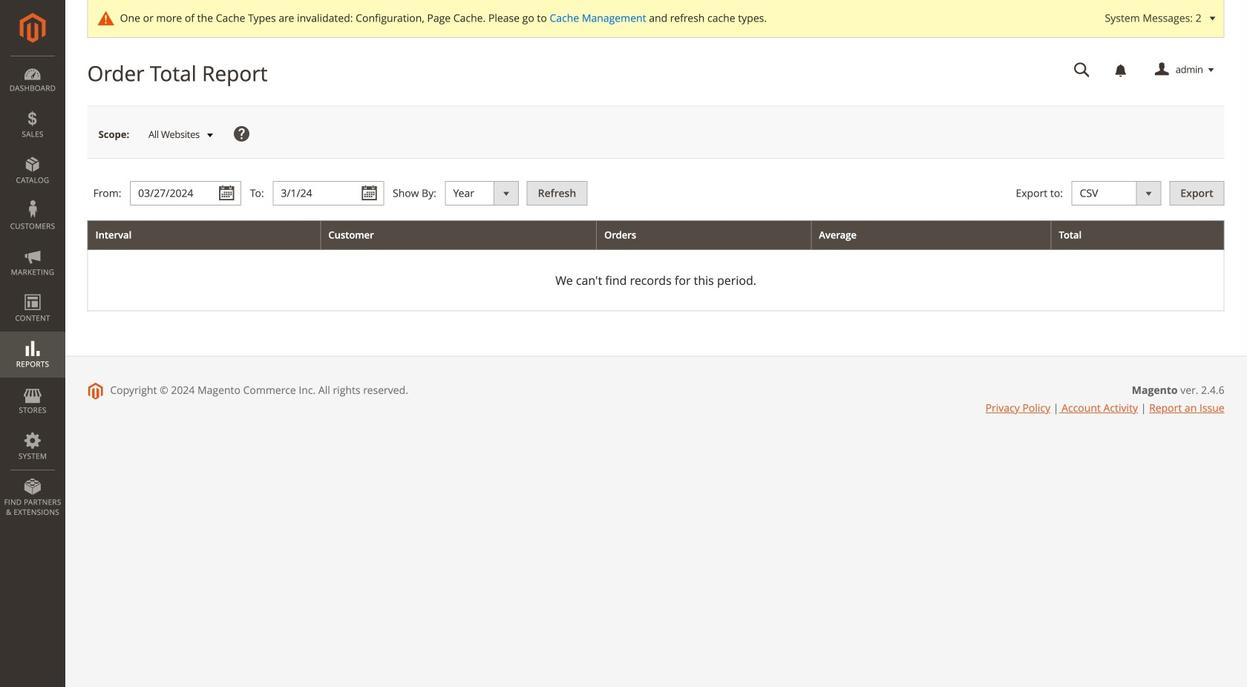 Task type: describe. For each thing, give the bounding box(es) containing it.
magento admin panel image
[[20, 13, 46, 43]]



Task type: locate. For each thing, give the bounding box(es) containing it.
None text field
[[130, 181, 242, 206], [273, 181, 384, 206], [130, 181, 242, 206], [273, 181, 384, 206]]

menu bar
[[0, 56, 65, 525]]



